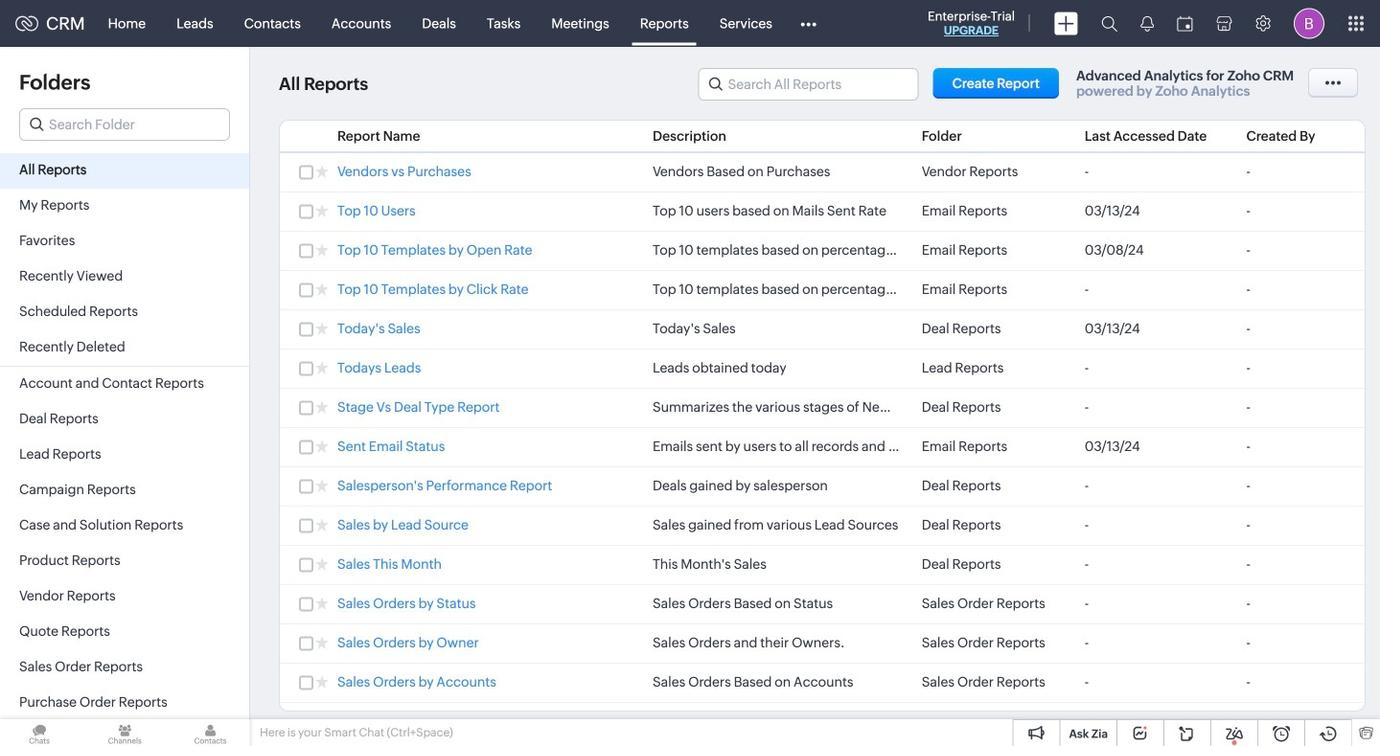 Task type: describe. For each thing, give the bounding box(es) containing it.
signals element
[[1129, 0, 1165, 47]]

search element
[[1090, 0, 1129, 47]]

logo image
[[15, 16, 38, 31]]

profile element
[[1282, 0, 1336, 46]]

chats image
[[0, 720, 79, 747]]

Search Folder text field
[[20, 109, 229, 140]]

Other Modules field
[[788, 8, 829, 39]]

contacts image
[[171, 720, 250, 747]]

search image
[[1101, 15, 1118, 32]]

calendar image
[[1177, 16, 1193, 31]]

Search All Reports text field
[[699, 69, 918, 100]]

signals image
[[1141, 15, 1154, 32]]

profile image
[[1294, 8, 1325, 39]]



Task type: vqa. For each thing, say whether or not it's contained in the screenshot.
Description Information
no



Task type: locate. For each thing, give the bounding box(es) containing it.
create menu image
[[1054, 12, 1078, 35]]

create menu element
[[1043, 0, 1090, 46]]

channels image
[[85, 720, 164, 747]]



